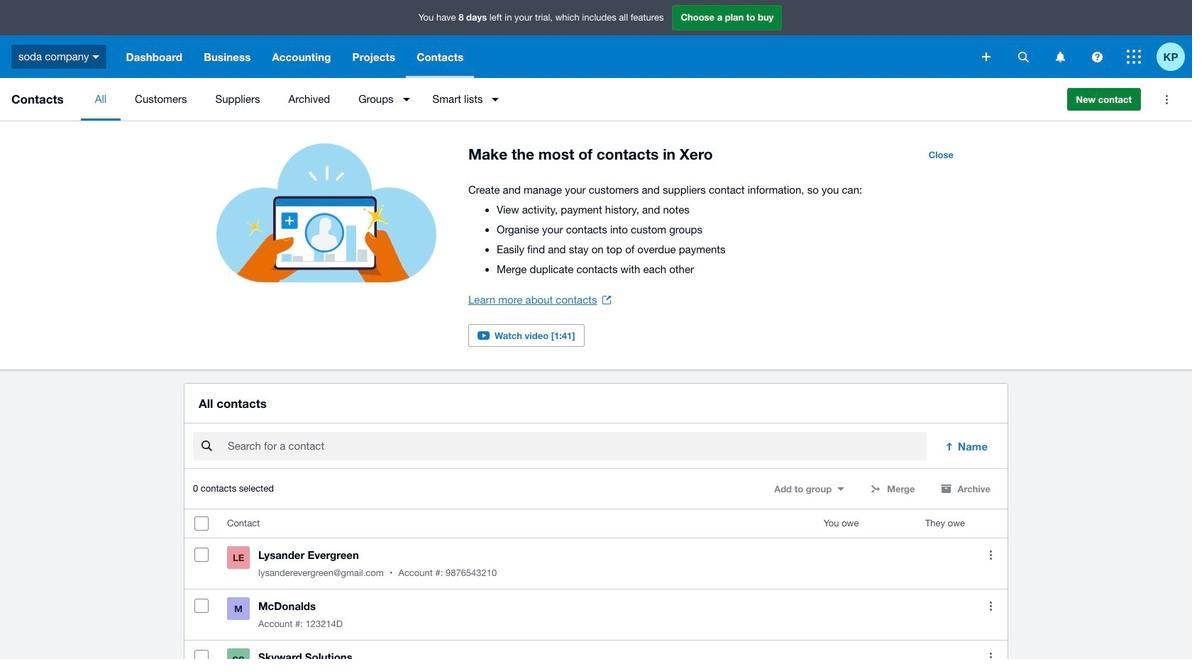 Task type: describe. For each thing, give the bounding box(es) containing it.
1 horizontal spatial svg image
[[1056, 51, 1065, 62]]

2 horizontal spatial svg image
[[1127, 50, 1142, 64]]

contact list table element
[[185, 510, 1008, 660]]

0 horizontal spatial svg image
[[93, 55, 100, 59]]

Search for a contact field
[[226, 433, 927, 460]]

actions menu image
[[1153, 85, 1181, 114]]

1 horizontal spatial svg image
[[983, 53, 991, 61]]



Task type: vqa. For each thing, say whether or not it's contained in the screenshot.
2nd svg image from the right
yes



Task type: locate. For each thing, give the bounding box(es) containing it.
more row options image
[[977, 643, 1005, 660]]

svg image
[[1127, 50, 1142, 64], [1019, 51, 1029, 62], [1056, 51, 1065, 62]]

0 horizontal spatial svg image
[[1019, 51, 1029, 62]]

svg image
[[1092, 51, 1103, 62], [983, 53, 991, 61], [93, 55, 100, 59]]

menu
[[81, 78, 1056, 121]]

2 horizontal spatial svg image
[[1092, 51, 1103, 62]]

banner
[[0, 0, 1193, 78]]



